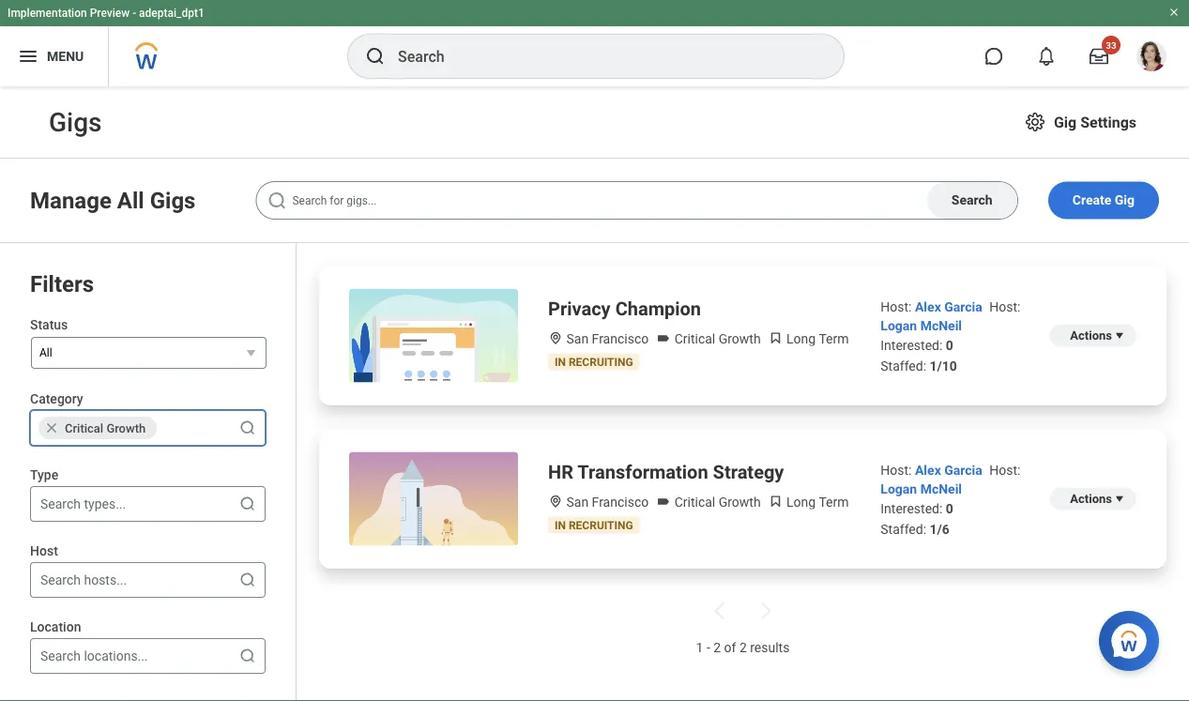 Task type: locate. For each thing, give the bounding box(es) containing it.
1/6
[[930, 522, 950, 537]]

0 vertical spatial recruiting
[[569, 355, 633, 368]]

staffed: for privacy champion
[[881, 359, 926, 374]]

recruiting down hr
[[569, 519, 633, 532]]

2 logan from the top
[[881, 482, 917, 497]]

in for hr transformation strategy
[[555, 519, 566, 532]]

1 vertical spatial 0
[[946, 501, 954, 517]]

gig right gear image
[[1054, 113, 1077, 131]]

growth for privacy champion
[[719, 331, 761, 347]]

recruiting down privacy
[[569, 355, 633, 368]]

growth
[[719, 331, 761, 347], [106, 421, 146, 435], [719, 495, 761, 510]]

2 san francisco from the top
[[563, 495, 649, 510]]

1 horizontal spatial gig
[[1115, 192, 1135, 208]]

0 vertical spatial francisco
[[592, 331, 649, 347]]

mcneil inside host: alex garcia host: logan mcneil interested: 0 staffed: 1/6
[[920, 482, 962, 497]]

settings
[[1080, 113, 1137, 131]]

gear image
[[1024, 111, 1046, 133]]

0 vertical spatial 0
[[946, 338, 954, 353]]

0 vertical spatial logan mcneil button
[[881, 318, 962, 334]]

status element down location icon
[[555, 519, 633, 532]]

1 logan from the top
[[881, 318, 917, 334]]

gig inside popup button
[[1054, 113, 1077, 131]]

- right preview
[[132, 7, 136, 20]]

search image for search locations...
[[238, 647, 257, 666]]

san francisco
[[563, 331, 649, 347], [563, 495, 649, 510]]

1 vertical spatial logan mcneil button
[[881, 482, 962, 497]]

1 vertical spatial staffed:
[[881, 522, 926, 537]]

2 in from the top
[[555, 519, 566, 532]]

1 garcia from the top
[[944, 299, 983, 315]]

1 vertical spatial mcneil
[[920, 482, 962, 497]]

1 vertical spatial critical
[[65, 421, 103, 435]]

status element
[[555, 355, 633, 368], [555, 519, 633, 532]]

in recruiting for privacy
[[555, 355, 633, 368]]

logan inside host: alex garcia host: logan mcneil interested: 0 staffed: 1/6
[[881, 482, 917, 497]]

0 vertical spatial status element
[[555, 355, 633, 368]]

long right media mylearning image
[[787, 331, 816, 347]]

mcneil for privacy champion
[[920, 318, 962, 334]]

1 logan mcneil button from the top
[[881, 318, 962, 334]]

garcia inside host: alex garcia host: logan mcneil interested: 0 staffed: 1/10
[[944, 299, 983, 315]]

0
[[946, 338, 954, 353], [946, 501, 954, 517]]

0 horizontal spatial gig
[[1054, 113, 1077, 131]]

- right 1
[[707, 640, 710, 655]]

actions for privacy champion
[[1070, 329, 1112, 343]]

term
[[819, 331, 849, 347], [819, 495, 849, 510]]

mcneil
[[920, 318, 962, 334], [920, 482, 962, 497]]

2 right the of
[[740, 640, 747, 655]]

0 vertical spatial alex garcia button
[[915, 299, 986, 315]]

0 vertical spatial san
[[566, 331, 589, 347]]

term right media mylearning image
[[819, 331, 849, 347]]

0 vertical spatial actions
[[1070, 329, 1112, 343]]

long right media mylearning icon
[[787, 495, 816, 510]]

1 0 from the top
[[946, 338, 954, 353]]

0 up 1/10
[[946, 338, 954, 353]]

profile logan mcneil image
[[1137, 41, 1167, 75]]

garcia for hr transformation strategy
[[944, 463, 983, 478]]

2 staffed: from the top
[[881, 522, 926, 537]]

1 vertical spatial san
[[566, 495, 589, 510]]

1 alex garcia button from the top
[[915, 299, 986, 315]]

garcia for privacy champion
[[944, 299, 983, 315]]

1 vertical spatial logan
[[881, 482, 917, 497]]

logan for hr transformation strategy
[[881, 482, 917, 497]]

1 vertical spatial all
[[39, 346, 52, 359]]

san right location icon
[[566, 495, 589, 510]]

alex up 1/10
[[915, 299, 941, 315]]

mcneil up 1/6
[[920, 482, 962, 497]]

interested: up 1/10
[[881, 338, 943, 353]]

san francisco for transformation
[[563, 495, 649, 510]]

growth down strategy
[[719, 495, 761, 510]]

in recruiting down location icon
[[555, 519, 633, 532]]

hr transformation strategy link
[[548, 459, 784, 485]]

0 vertical spatial term
[[819, 331, 849, 347]]

1 francisco from the top
[[592, 331, 649, 347]]

1 vertical spatial in recruiting
[[555, 519, 633, 532]]

status element for privacy
[[555, 355, 633, 368]]

type
[[30, 467, 58, 483]]

menu
[[47, 48, 84, 64]]

garcia inside host: alex garcia host: logan mcneil interested: 0 staffed: 1/6
[[944, 463, 983, 478]]

interested: up 1/6
[[881, 501, 943, 517]]

logan
[[881, 318, 917, 334], [881, 482, 917, 497]]

0 inside host: alex garcia host: logan mcneil interested: 0 staffed: 1/6
[[946, 501, 954, 517]]

san
[[566, 331, 589, 347], [566, 495, 589, 510]]

critical down the hr transformation strategy link
[[675, 495, 715, 510]]

2 term from the top
[[819, 495, 849, 510]]

interested: inside host: alex garcia host: logan mcneil interested: 0 staffed: 1/10
[[881, 338, 943, 353]]

actions button
[[1050, 324, 1137, 347], [1050, 488, 1137, 510]]

chevron right image
[[754, 600, 777, 622]]

alex garcia button up 1/10
[[915, 299, 986, 315]]

0 vertical spatial alex
[[915, 299, 941, 315]]

manage all gigs
[[30, 187, 196, 214]]

alex inside host: alex garcia host: logan mcneil interested: 0 staffed: 1/10
[[915, 299, 941, 315]]

2 mcneil from the top
[[920, 482, 962, 497]]

gig
[[1054, 113, 1077, 131], [1115, 192, 1135, 208]]

san right location image
[[566, 331, 589, 347]]

adeptai_dpt1
[[139, 7, 204, 20]]

2 in recruiting from the top
[[555, 519, 633, 532]]

critical growth right x image
[[65, 421, 146, 435]]

search image
[[266, 190, 289, 212], [238, 419, 257, 437], [238, 495, 257, 514], [238, 571, 257, 590], [238, 647, 257, 666]]

2 vertical spatial critical
[[675, 495, 715, 510]]

2 garcia from the top
[[944, 463, 983, 478]]

2 long from the top
[[787, 495, 816, 510]]

gig right create in the top of the page
[[1115, 192, 1135, 208]]

in recruiting
[[555, 355, 633, 368], [555, 519, 633, 532]]

33
[[1106, 39, 1117, 51]]

0 vertical spatial critical growth
[[671, 331, 761, 347]]

1 vertical spatial gig
[[1115, 192, 1135, 208]]

0 vertical spatial long
[[787, 331, 816, 347]]

long term
[[783, 331, 849, 347], [783, 495, 849, 510]]

0 vertical spatial in recruiting
[[555, 355, 633, 368]]

alex up 1/6
[[915, 463, 941, 478]]

alex inside host: alex garcia host: logan mcneil interested: 0 staffed: 1/6
[[915, 463, 941, 478]]

gig settings button
[[1016, 103, 1144, 141]]

1 vertical spatial -
[[707, 640, 710, 655]]

2 left the of
[[714, 640, 721, 655]]

search inside button
[[952, 192, 993, 208]]

menu banner
[[0, 0, 1189, 86]]

growth left media mylearning image
[[719, 331, 761, 347]]

2 0 from the top
[[946, 501, 954, 517]]

staffed: left 1/6
[[881, 522, 926, 537]]

1 horizontal spatial 2
[[740, 640, 747, 655]]

logan mcneil button for hr transformation strategy
[[881, 482, 962, 497]]

francisco down transformation
[[592, 495, 649, 510]]

1 vertical spatial in
[[555, 519, 566, 532]]

critical growth down strategy
[[671, 495, 761, 510]]

alex garcia button
[[915, 299, 986, 315], [915, 463, 986, 478]]

1 vertical spatial actions button
[[1050, 488, 1137, 510]]

hosts...
[[84, 572, 127, 588]]

logan mcneil button
[[881, 318, 962, 334], [881, 482, 962, 497]]

in recruiting down location image
[[555, 355, 633, 368]]

mcneil inside host: alex garcia host: logan mcneil interested: 0 staffed: 1/10
[[920, 318, 962, 334]]

0 vertical spatial staffed:
[[881, 359, 926, 374]]

1 vertical spatial status element
[[555, 519, 633, 532]]

actions button for hr transformation strategy
[[1050, 488, 1137, 510]]

1 actions from the top
[[1070, 329, 1112, 343]]

staffed: for hr transformation strategy
[[881, 522, 926, 537]]

tag image
[[656, 331, 671, 346], [656, 494, 671, 509]]

1 long from the top
[[787, 331, 816, 347]]

all down status
[[39, 346, 52, 359]]

in down location image
[[555, 355, 566, 368]]

1 vertical spatial alex
[[915, 463, 941, 478]]

0 vertical spatial -
[[132, 7, 136, 20]]

media mylearning image
[[768, 494, 783, 509]]

0 vertical spatial garcia
[[944, 299, 983, 315]]

Search Workday  search field
[[398, 36, 805, 77]]

staffed: left 1/10
[[881, 359, 926, 374]]

0 vertical spatial in
[[555, 355, 566, 368]]

recruiting for champion
[[569, 355, 633, 368]]

search
[[952, 192, 993, 208], [40, 496, 81, 512], [40, 572, 81, 588], [40, 648, 81, 664]]

long
[[787, 331, 816, 347], [787, 495, 816, 510]]

2 vertical spatial growth
[[719, 495, 761, 510]]

actions
[[1070, 329, 1112, 343], [1070, 492, 1112, 506]]

staffed:
[[881, 359, 926, 374], [881, 522, 926, 537]]

0 up 1/6
[[946, 501, 954, 517]]

1 vertical spatial recruiting
[[569, 519, 633, 532]]

term for privacy champion
[[819, 331, 849, 347]]

search for search hosts...
[[40, 572, 81, 588]]

2 actions from the top
[[1070, 492, 1112, 506]]

gigs
[[150, 187, 196, 214]]

garcia
[[944, 299, 983, 315], [944, 463, 983, 478]]

2 status element from the top
[[555, 519, 633, 532]]

0 horizontal spatial all
[[39, 346, 52, 359]]

0 vertical spatial logan
[[881, 318, 917, 334]]

0 vertical spatial san francisco
[[563, 331, 649, 347]]

caret down image
[[1112, 491, 1127, 506]]

critical growth left media mylearning image
[[671, 331, 761, 347]]

alex
[[915, 299, 941, 315], [915, 463, 941, 478]]

logan mcneil button up 1/6
[[881, 482, 962, 497]]

mcneil up 1/10
[[920, 318, 962, 334]]

1 actions button from the top
[[1050, 324, 1137, 347]]

0 vertical spatial long term
[[783, 331, 849, 347]]

1 san from the top
[[566, 331, 589, 347]]

long term for hr transformation strategy
[[783, 495, 849, 510]]

all
[[117, 187, 144, 214], [39, 346, 52, 359]]

critical
[[675, 331, 715, 347], [65, 421, 103, 435], [675, 495, 715, 510]]

logan inside host: alex garcia host: logan mcneil interested: 0 staffed: 1/10
[[881, 318, 917, 334]]

1 vertical spatial san francisco
[[563, 495, 649, 510]]

interested: inside host: alex garcia host: logan mcneil interested: 0 staffed: 1/6
[[881, 501, 943, 517]]

staffed: inside host: alex garcia host: logan mcneil interested: 0 staffed: 1/6
[[881, 522, 926, 537]]

2 vertical spatial critical growth
[[671, 495, 761, 510]]

privacy
[[548, 298, 611, 320]]

1 vertical spatial term
[[819, 495, 849, 510]]

0 vertical spatial actions button
[[1050, 324, 1137, 347]]

1 vertical spatial francisco
[[592, 495, 649, 510]]

1 vertical spatial long term
[[783, 495, 849, 510]]

2 san from the top
[[566, 495, 589, 510]]

host:
[[881, 299, 912, 315], [990, 299, 1021, 315], [881, 463, 912, 478], [990, 463, 1021, 478]]

2 tag image from the top
[[656, 494, 671, 509]]

1 vertical spatial alex garcia button
[[915, 463, 986, 478]]

0 horizontal spatial 2
[[714, 640, 721, 655]]

0 inside host: alex garcia host: logan mcneil interested: 0 staffed: 1/10
[[946, 338, 954, 353]]

0 vertical spatial gig
[[1054, 113, 1077, 131]]

tag image down the hr transformation strategy link
[[656, 494, 671, 509]]

host
[[30, 543, 58, 559]]

1 alex from the top
[[915, 299, 941, 315]]

san francisco down privacy champion 'link'
[[563, 331, 649, 347]]

status element down location image
[[555, 355, 633, 368]]

search image for search types...
[[238, 495, 257, 514]]

san for hr
[[566, 495, 589, 510]]

locations...
[[84, 648, 148, 664]]

francisco down privacy champion 'link'
[[592, 331, 649, 347]]

2 interested: from the top
[[881, 501, 943, 517]]

1 vertical spatial garcia
[[944, 463, 983, 478]]

1 tag image from the top
[[656, 331, 671, 346]]

1 long term from the top
[[783, 331, 849, 347]]

list
[[297, 243, 1189, 701]]

1 status element from the top
[[555, 355, 633, 368]]

staffed: inside host: alex garcia host: logan mcneil interested: 0 staffed: 1/10
[[881, 359, 926, 374]]

search types...
[[40, 496, 126, 512]]

long term for privacy champion
[[783, 331, 849, 347]]

garcia up 1/6
[[944, 463, 983, 478]]

1 term from the top
[[819, 331, 849, 347]]

tag image down champion
[[656, 331, 671, 346]]

0 vertical spatial tag image
[[656, 331, 671, 346]]

2 actions button from the top
[[1050, 488, 1137, 510]]

interested:
[[881, 338, 943, 353], [881, 501, 943, 517]]

status
[[30, 317, 68, 332]]

location image
[[548, 494, 563, 509]]

2 logan mcneil button from the top
[[881, 482, 962, 497]]

in
[[555, 355, 566, 368], [555, 519, 566, 532]]

recruiting
[[569, 355, 633, 368], [569, 519, 633, 532]]

privacy champion
[[548, 298, 701, 320]]

alex garcia button up 1/6
[[915, 463, 986, 478]]

2
[[714, 640, 721, 655], [740, 640, 747, 655]]

critical growth
[[671, 331, 761, 347], [65, 421, 146, 435], [671, 495, 761, 510]]

logan mcneil button up 1/10
[[881, 318, 962, 334]]

1 in from the top
[[555, 355, 566, 368]]

1 horizontal spatial all
[[117, 187, 144, 214]]

1 interested: from the top
[[881, 338, 943, 353]]

term right media mylearning icon
[[819, 495, 849, 510]]

tag image for champion
[[656, 331, 671, 346]]

growth for hr transformation strategy
[[719, 495, 761, 510]]

0 horizontal spatial -
[[132, 7, 136, 20]]

1 vertical spatial long
[[787, 495, 816, 510]]

garcia up 1/10
[[944, 299, 983, 315]]

francisco for transformation
[[592, 495, 649, 510]]

1 horizontal spatial -
[[707, 640, 710, 655]]

1 in recruiting from the top
[[555, 355, 633, 368]]

1 vertical spatial interested:
[[881, 501, 943, 517]]

san francisco down transformation
[[563, 495, 649, 510]]

critical right x image
[[65, 421, 103, 435]]

types...
[[84, 496, 126, 512]]

2 recruiting from the top
[[569, 519, 633, 532]]

francisco
[[592, 331, 649, 347], [592, 495, 649, 510]]

0 vertical spatial interested:
[[881, 338, 943, 353]]

2 francisco from the top
[[592, 495, 649, 510]]

-
[[132, 7, 136, 20], [707, 640, 710, 655]]

growth right x image
[[106, 421, 146, 435]]

1 vertical spatial actions
[[1070, 492, 1112, 506]]

all left gigs
[[117, 187, 144, 214]]

1 san francisco from the top
[[563, 331, 649, 347]]

1 vertical spatial tag image
[[656, 494, 671, 509]]

1 mcneil from the top
[[920, 318, 962, 334]]

tag image for transformation
[[656, 494, 671, 509]]

notifications large image
[[1037, 47, 1056, 66]]

1 recruiting from the top
[[569, 355, 633, 368]]

1 staffed: from the top
[[881, 359, 926, 374]]

0 vertical spatial growth
[[719, 331, 761, 347]]

2 alex from the top
[[915, 463, 941, 478]]

2 alex garcia button from the top
[[915, 463, 986, 478]]

strategy
[[713, 461, 784, 483]]

0 vertical spatial mcneil
[[920, 318, 962, 334]]

results
[[750, 640, 790, 655]]

2 long term from the top
[[783, 495, 849, 510]]

critical down champion
[[675, 331, 715, 347]]

0 vertical spatial critical
[[675, 331, 715, 347]]

in down location icon
[[555, 519, 566, 532]]



Task type: vqa. For each thing, say whether or not it's contained in the screenshot.
All cases
no



Task type: describe. For each thing, give the bounding box(es) containing it.
implementation preview -   adeptai_dpt1
[[8, 7, 204, 20]]

- inside menu banner
[[132, 7, 136, 20]]

critical for hr transformation strategy
[[675, 495, 715, 510]]

all inside all popup button
[[39, 346, 52, 359]]

1 vertical spatial growth
[[106, 421, 146, 435]]

logan for privacy champion
[[881, 318, 917, 334]]

critical for privacy champion
[[675, 331, 715, 347]]

1 2 from the left
[[714, 640, 721, 655]]

status element for hr
[[555, 519, 633, 532]]

hr transformation strategy
[[548, 461, 784, 483]]

search locations...
[[40, 648, 148, 664]]

create gig
[[1073, 192, 1135, 208]]

transformation
[[578, 461, 708, 483]]

list containing privacy champion
[[297, 243, 1189, 701]]

champion
[[615, 298, 701, 320]]

preview
[[90, 7, 130, 20]]

1 vertical spatial critical growth
[[65, 421, 146, 435]]

gig inside 'button'
[[1115, 192, 1135, 208]]

0 vertical spatial all
[[117, 187, 144, 214]]

host: alex garcia host: logan mcneil interested: 0 staffed: 1/6
[[881, 463, 1021, 537]]

san for privacy
[[566, 331, 589, 347]]

0 for privacy champion
[[946, 338, 954, 353]]

actions for hr transformation strategy
[[1070, 492, 1112, 506]]

mcneil for hr transformation strategy
[[920, 482, 962, 497]]

inbox large image
[[1090, 47, 1109, 66]]

privacy champion link
[[548, 296, 701, 322]]

critical growth for hr transformation strategy
[[671, 495, 761, 510]]

hr
[[548, 461, 573, 483]]

manage
[[30, 187, 112, 214]]

media mylearning image
[[768, 331, 783, 346]]

2 2 from the left
[[740, 640, 747, 655]]

san francisco for champion
[[563, 331, 649, 347]]

long for hr transformation strategy
[[787, 495, 816, 510]]

filters
[[30, 271, 94, 298]]

search button
[[927, 182, 1017, 219]]

critical growth for privacy champion
[[671, 331, 761, 347]]

francisco for champion
[[592, 331, 649, 347]]

search for search types...
[[40, 496, 81, 512]]

close environment banner image
[[1169, 7, 1180, 18]]

logan mcneil button for privacy champion
[[881, 318, 962, 334]]

0 for hr transformation strategy
[[946, 501, 954, 517]]

search hosts...
[[40, 572, 127, 588]]

search image for search hosts...
[[238, 571, 257, 590]]

term for hr transformation strategy
[[819, 495, 849, 510]]

1 - 2 of 2 results
[[696, 640, 790, 655]]

actions button for privacy champion
[[1050, 324, 1137, 347]]

location
[[30, 619, 81, 635]]

gig settings
[[1054, 113, 1137, 131]]

create gig button
[[1048, 182, 1159, 219]]

search for search locations...
[[40, 648, 81, 664]]

1/10
[[930, 359, 957, 374]]

33 button
[[1078, 36, 1121, 77]]

interested: for privacy champion
[[881, 338, 943, 353]]

create
[[1073, 192, 1112, 208]]

in for privacy champion
[[555, 355, 566, 368]]

all button
[[31, 337, 267, 369]]

long for privacy champion
[[787, 331, 816, 347]]

justify image
[[17, 45, 39, 68]]

recruiting for transformation
[[569, 519, 633, 532]]

caret down image
[[1112, 328, 1127, 343]]

alex for privacy champion
[[915, 299, 941, 315]]

alex garcia button for hr transformation strategy
[[915, 463, 986, 478]]

alex garcia button for privacy champion
[[915, 299, 986, 315]]

chevron left image
[[709, 600, 732, 622]]

Search text field
[[256, 181, 1018, 220]]

category
[[30, 391, 83, 407]]

1
[[696, 640, 703, 655]]

in recruiting for hr
[[555, 519, 633, 532]]

implementation
[[8, 7, 87, 20]]

search for search
[[952, 192, 993, 208]]

location image
[[548, 331, 563, 346]]

interested: for hr transformation strategy
[[881, 501, 943, 517]]

alex for hr transformation strategy
[[915, 463, 941, 478]]

host: alex garcia host: logan mcneil interested: 0 staffed: 1/10
[[881, 299, 1021, 374]]

of
[[724, 640, 736, 655]]

search image
[[364, 45, 387, 68]]

x image
[[44, 420, 59, 435]]

menu button
[[0, 26, 108, 86]]



